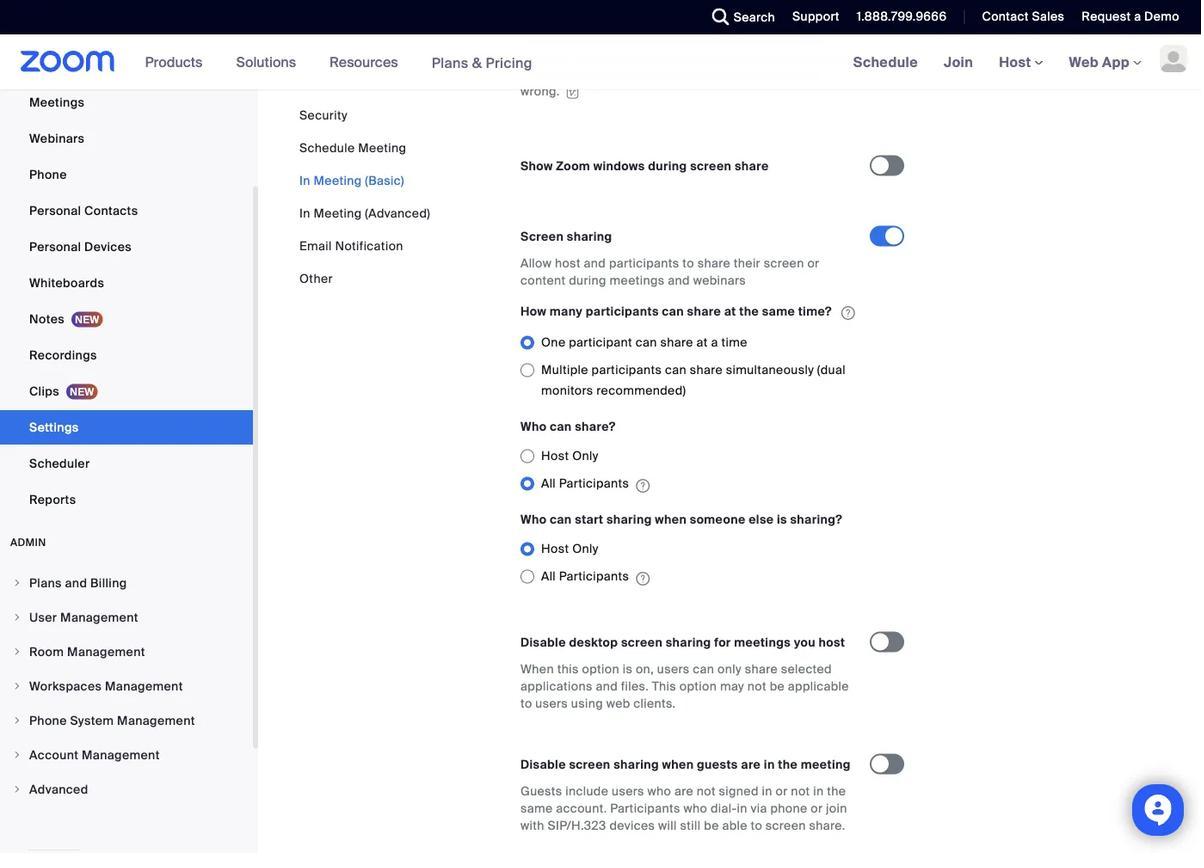 Task type: vqa. For each thing, say whether or not it's contained in the screenshot.
Extension
no



Task type: describe. For each thing, give the bounding box(es) containing it.
whiteboards
[[29, 275, 104, 291]]

schedule meeting
[[300, 140, 407, 156]]

what
[[762, 66, 789, 82]]

reports
[[29, 492, 76, 508]]

users inside the guests include users who are not signed in or not in the same account. participants who dial-in via phone or join with sip/h.323 devices will still be able to screen share.
[[612, 784, 645, 800]]

0 vertical spatial meeting
[[358, 140, 407, 156]]

a for request
[[1135, 9, 1142, 25]]

or for in
[[776, 784, 788, 800]]

and inside menu item
[[65, 575, 87, 591]]

meetings navigation
[[841, 34, 1202, 91]]

all participants for share?
[[541, 476, 629, 492]]

(basic)
[[365, 173, 404, 189]]

the inside display a thumbs up/down survey at the end of each meeting. if participants respond with thumbs down, they can provide additional information about what went wrong.
[[734, 32, 753, 48]]

start
[[575, 512, 604, 528]]

security link
[[300, 107, 348, 123]]

the up time
[[740, 304, 759, 320]]

allow host and participants to share their screen or content during meetings and webinars
[[521, 256, 820, 289]]

disable desktop screen sharing for meetings you host
[[521, 635, 846, 651]]

support
[[793, 9, 840, 25]]

with inside display a thumbs up/down survey at the end of each meeting. if participants respond with thumbs down, they can provide additional information about what went wrong.
[[712, 49, 736, 65]]

email notification link
[[300, 238, 404, 254]]

can inside when this option is on, users can only share selected applications and files. this option may not be applicable to users using web clients.
[[693, 662, 715, 678]]

personal contacts
[[29, 203, 138, 219]]

clips
[[29, 383, 59, 399]]

1 horizontal spatial same
[[762, 304, 795, 320]]

who for who can share?
[[521, 419, 547, 435]]

at for survey
[[720, 32, 731, 48]]

participants for share?
[[559, 476, 629, 492]]

support link up each
[[793, 9, 840, 25]]

right image for phone
[[12, 716, 22, 727]]

will
[[659, 819, 677, 835]]

who can start sharing when someone else is sharing?
[[521, 512, 843, 528]]

if
[[576, 49, 584, 65]]

0 vertical spatial option
[[582, 662, 620, 678]]

is inside when this option is on, users can only share selected applications and files. this option may not be applicable to users using web clients.
[[623, 662, 633, 678]]

applications
[[521, 679, 593, 695]]

webinars
[[694, 273, 746, 289]]

share inside multiple participants can share simultaneously (dual monitors recommended)
[[690, 363, 723, 379]]

allow
[[521, 256, 552, 272]]

resources button
[[330, 34, 406, 90]]

menu bar containing security
[[300, 107, 431, 288]]

plans and billing
[[29, 575, 127, 591]]

host only for start
[[541, 542, 599, 558]]

of
[[782, 32, 794, 48]]

sharing?
[[791, 512, 843, 528]]

can left share?
[[550, 419, 572, 435]]

simultaneously
[[726, 363, 814, 379]]

participants up participant
[[586, 304, 659, 320]]

(advanced)
[[365, 205, 431, 221]]

when
[[521, 662, 554, 678]]

phone system management menu item
[[0, 705, 253, 738]]

feedback
[[738, 5, 794, 21]]

room management
[[29, 644, 145, 660]]

or for screen
[[808, 256, 820, 272]]

all for start
[[541, 569, 556, 585]]

display end-of-meeting experience feedback survey
[[521, 5, 838, 21]]

support link up down,
[[780, 0, 844, 34]]

participants inside multiple participants can share simultaneously (dual monitors recommended)
[[592, 363, 662, 379]]

all for share?
[[541, 476, 556, 492]]

disable for disable screen sharing when guests are in the meeting
[[521, 758, 566, 774]]

can left start
[[550, 512, 572, 528]]

host for share?
[[541, 449, 569, 465]]

whiteboards link
[[0, 266, 253, 300]]

advanced
[[29, 782, 88, 798]]

0 horizontal spatial thumbs
[[577, 32, 622, 48]]

may
[[720, 679, 745, 695]]

at for share
[[725, 304, 737, 320]]

can down allow host and participants to share their screen or content during meetings and webinars
[[662, 304, 684, 320]]

only
[[718, 662, 742, 678]]

devices
[[610, 819, 655, 835]]

applicable
[[788, 679, 849, 695]]

include
[[566, 784, 609, 800]]

someone
[[690, 512, 746, 528]]

experience
[[667, 5, 735, 21]]

one
[[541, 335, 566, 351]]

participants inside allow host and participants to share their screen or content during meetings and webinars
[[609, 256, 680, 272]]

management down workspaces management menu item
[[117, 713, 195, 729]]

phone for phone system management
[[29, 713, 67, 729]]

sharing right the 'screen'
[[567, 229, 613, 245]]

learn more about all participants image
[[636, 478, 650, 494]]

zoom logo image
[[21, 51, 115, 72]]

web
[[1070, 53, 1099, 71]]

host for start
[[541, 542, 569, 558]]

2 horizontal spatial not
[[791, 784, 810, 800]]

when this option is on, users can only share selected applications and files. this option may not be applicable to users using web clients.
[[521, 662, 849, 713]]

support version for display end-of-meeting experience feedback survey image
[[564, 86, 582, 99]]

wrong.
[[521, 84, 560, 100]]

user management
[[29, 610, 138, 626]]

for
[[715, 635, 731, 651]]

in meeting (advanced) link
[[300, 205, 431, 221]]

phone for phone
[[29, 167, 67, 182]]

at inside "option group"
[[697, 335, 708, 351]]

share?
[[575, 419, 616, 435]]

who can share?
[[521, 419, 616, 435]]

survey inside display a thumbs up/down survey at the end of each meeting. if participants respond with thumbs down, they can provide additional information about what went wrong.
[[678, 32, 716, 48]]

room management menu item
[[0, 636, 253, 669]]

demo
[[1145, 9, 1180, 25]]

management for account management
[[82, 748, 160, 764]]

1 horizontal spatial survey
[[798, 5, 838, 21]]

this
[[652, 679, 677, 695]]

display a thumbs up/down survey at the end of each meeting. if participants respond with thumbs down, they can provide additional information about what went wrong. application
[[521, 32, 855, 100]]

show zoom windows during screen share
[[521, 159, 769, 175]]

be inside when this option is on, users can only share selected applications and files. this option may not be applicable to users using web clients.
[[770, 679, 785, 695]]

notes
[[29, 311, 65, 327]]

other
[[300, 271, 333, 287]]

management for workspaces management
[[105, 679, 183, 695]]

to inside the guests include users who are not signed in or not in the same account. participants who dial-in via phone or join with sip/h.323 devices will still be able to screen share.
[[751, 819, 763, 835]]

share.
[[810, 819, 846, 835]]

monitors
[[541, 383, 594, 399]]

they
[[825, 49, 850, 65]]

time
[[722, 335, 748, 351]]

plans for plans & pricing
[[432, 54, 469, 72]]

the up phone on the bottom right of page
[[778, 758, 798, 774]]

billing
[[90, 575, 127, 591]]

banner containing products
[[0, 34, 1202, 91]]

show
[[521, 159, 553, 175]]

plans for plans and billing
[[29, 575, 62, 591]]

(dual
[[818, 363, 846, 379]]

products button
[[145, 34, 210, 90]]

a inside "how many participants can share at the same time?" "option group"
[[711, 335, 719, 351]]

request a demo
[[1082, 9, 1180, 25]]

clips link
[[0, 374, 253, 409]]

participants for start
[[559, 569, 629, 585]]

their
[[734, 256, 761, 272]]

learn more about how many participants can share at the same time? image
[[837, 305, 861, 321]]

recordings
[[29, 347, 97, 363]]

meeting for (basic)
[[314, 173, 362, 189]]

1 vertical spatial when
[[662, 758, 694, 774]]

in for in meeting (advanced)
[[300, 205, 311, 221]]

resources
[[330, 53, 398, 71]]

display for display end-of-meeting experience feedback survey
[[521, 5, 566, 21]]

contact sales
[[983, 9, 1065, 25]]

personal devices link
[[0, 230, 253, 264]]

user management menu item
[[0, 602, 253, 634]]

personal devices
[[29, 239, 132, 255]]

web
[[607, 697, 631, 713]]

can inside display a thumbs up/down survey at the end of each meeting. if participants respond with thumbs down, they can provide additional information about what went wrong.
[[521, 66, 542, 82]]

sharing down learn more about all participants image
[[607, 512, 652, 528]]

email notification
[[300, 238, 404, 254]]

additional
[[593, 66, 651, 82]]

workspaces management menu item
[[0, 671, 253, 703]]

learn more about all participants image
[[636, 571, 650, 587]]

recordings link
[[0, 338, 253, 373]]

end-
[[569, 5, 597, 21]]

workspaces
[[29, 679, 102, 695]]

how
[[521, 304, 547, 320]]

join
[[826, 802, 848, 818]]

are inside the guests include users who are not signed in or not in the same account. participants who dial-in via phone or join with sip/h.323 devices will still be able to screen share.
[[675, 784, 694, 800]]

display for display a thumbs up/down survey at the end of each meeting. if participants respond with thumbs down, they can provide additional information about what went wrong.
[[521, 32, 564, 48]]

0 vertical spatial are
[[741, 758, 761, 774]]

can down how many participants can share at the same time?
[[636, 335, 657, 351]]

right image inside advanced menu item
[[12, 785, 22, 795]]

phone link
[[0, 158, 253, 192]]

and inside when this option is on, users can only share selected applications and files. this option may not be applicable to users using web clients.
[[596, 679, 618, 695]]

content
[[521, 273, 566, 289]]

files.
[[621, 679, 649, 695]]

products
[[145, 53, 203, 71]]

desktop
[[569, 635, 618, 651]]

only for share?
[[573, 449, 599, 465]]

right image for user
[[12, 613, 22, 623]]



Task type: locate. For each thing, give the bounding box(es) containing it.
0 horizontal spatial are
[[675, 784, 694, 800]]

1 horizontal spatial meeting
[[801, 758, 851, 774]]

1 horizontal spatial are
[[741, 758, 761, 774]]

all participants up start
[[541, 476, 629, 492]]

2 right image from the top
[[12, 716, 22, 727]]

host inside who can start sharing when someone else is sharing? option group
[[541, 542, 569, 558]]

workspaces management
[[29, 679, 183, 695]]

0 horizontal spatial a
[[567, 32, 574, 48]]

1 horizontal spatial who
[[684, 802, 708, 818]]

all inside who can share? option group
[[541, 476, 556, 492]]

1 display from the top
[[521, 5, 566, 21]]

search
[[734, 9, 776, 25]]

be right still
[[704, 819, 719, 835]]

survey up each
[[798, 5, 838, 21]]

1 vertical spatial who
[[684, 802, 708, 818]]

in meeting (basic) link
[[300, 173, 404, 189]]

disable screen sharing when guests are in the meeting
[[521, 758, 851, 774]]

1 vertical spatial during
[[569, 273, 607, 289]]

0 horizontal spatial is
[[623, 662, 633, 678]]

only inside who can share? option group
[[573, 449, 599, 465]]

right image down admin at the left
[[12, 578, 22, 589]]

1 vertical spatial users
[[536, 697, 568, 713]]

0 vertical spatial users
[[657, 662, 690, 678]]

schedule for schedule meeting
[[300, 140, 355, 156]]

0 horizontal spatial meeting
[[614, 5, 664, 21]]

right image inside workspaces management menu item
[[12, 682, 22, 692]]

and left billing
[[65, 575, 87, 591]]

account.
[[556, 802, 607, 818]]

information
[[654, 66, 721, 82]]

who down monitors
[[521, 419, 547, 435]]

at inside display a thumbs up/down survey at the end of each meeting. if participants respond with thumbs down, they can provide additional information about what went wrong.
[[720, 32, 731, 48]]

of-
[[597, 5, 614, 21]]

at left time
[[697, 335, 708, 351]]

1 vertical spatial are
[[675, 784, 694, 800]]

right image left the "account"
[[12, 751, 22, 761]]

are
[[741, 758, 761, 774], [675, 784, 694, 800]]

menu bar
[[300, 107, 431, 288]]

1 in from the top
[[300, 173, 311, 189]]

1 phone from the top
[[29, 167, 67, 182]]

host only inside who can start sharing when someone else is sharing? option group
[[541, 542, 599, 558]]

notes link
[[0, 302, 253, 337]]

screen sharing
[[521, 229, 613, 245]]

personal
[[29, 203, 81, 219], [29, 239, 81, 255]]

are up "signed"
[[741, 758, 761, 774]]

in meeting (advanced)
[[300, 205, 431, 221]]

1 horizontal spatial a
[[711, 335, 719, 351]]

meetings
[[610, 273, 665, 289], [734, 635, 791, 651]]

be down selected on the bottom right
[[770, 679, 785, 695]]

share inside when this option is on, users can only share selected applications and files. this option may not be applicable to users using web clients.
[[745, 662, 778, 678]]

0 horizontal spatial with
[[521, 819, 545, 835]]

host inside allow host and participants to share their screen or content during meetings and webinars
[[555, 256, 581, 272]]

2 disable from the top
[[521, 758, 566, 774]]

time?
[[799, 304, 832, 320]]

1 host only from the top
[[541, 449, 599, 465]]

who up the will
[[648, 784, 672, 800]]

1 horizontal spatial with
[[712, 49, 736, 65]]

0 vertical spatial or
[[808, 256, 820, 272]]

0 horizontal spatial meetings
[[610, 273, 665, 289]]

2 vertical spatial at
[[697, 335, 708, 351]]

1 vertical spatial personal
[[29, 239, 81, 255]]

0 horizontal spatial plans
[[29, 575, 62, 591]]

phone inside phone system management menu item
[[29, 713, 67, 729]]

display a thumbs up/down survey at the end of each meeting. if participants respond with thumbs down, they can provide additional information about what went wrong.
[[521, 32, 850, 100]]

users up this on the right bottom of the page
[[657, 662, 690, 678]]

and up how many participants can share at the same time?
[[668, 273, 690, 289]]

respond
[[660, 49, 709, 65]]

not
[[748, 679, 767, 695], [697, 784, 716, 800], [791, 784, 810, 800]]

room
[[29, 644, 64, 660]]

host inside meetings navigation
[[1000, 53, 1035, 71]]

only for start
[[573, 542, 599, 558]]

in down schedule meeting link
[[300, 173, 311, 189]]

2 all from the top
[[541, 569, 556, 585]]

or
[[808, 256, 820, 272], [776, 784, 788, 800], [811, 802, 823, 818]]

2 in from the top
[[300, 205, 311, 221]]

1 vertical spatial meeting
[[801, 758, 851, 774]]

1 vertical spatial option
[[680, 679, 717, 695]]

with
[[712, 49, 736, 65], [521, 819, 545, 835]]

phone down webinars
[[29, 167, 67, 182]]

on,
[[636, 662, 654, 678]]

1 vertical spatial plans
[[29, 575, 62, 591]]

management down billing
[[60, 610, 138, 626]]

right image for workspaces
[[12, 682, 22, 692]]

1 vertical spatial host
[[541, 449, 569, 465]]

management down phone system management menu item at the bottom left of the page
[[82, 748, 160, 764]]

at
[[720, 32, 731, 48], [725, 304, 737, 320], [697, 335, 708, 351]]

screen inside allow host and participants to share their screen or content during meetings and webinars
[[764, 256, 805, 272]]

participants up additional
[[587, 49, 657, 65]]

2 horizontal spatial to
[[751, 819, 763, 835]]

a for display
[[567, 32, 574, 48]]

who for who can start sharing when someone else is sharing?
[[521, 512, 547, 528]]

account management menu item
[[0, 739, 253, 772]]

devices
[[84, 239, 132, 255]]

meeting
[[358, 140, 407, 156], [314, 173, 362, 189], [314, 205, 362, 221]]

right image for room
[[12, 647, 22, 658]]

with up about
[[712, 49, 736, 65]]

participants inside who can share? option group
[[559, 476, 629, 492]]

users down 'applications'
[[536, 697, 568, 713]]

you
[[794, 635, 816, 651]]

1 right image from the top
[[12, 578, 22, 589]]

participant
[[569, 335, 633, 351]]

personal contacts link
[[0, 194, 253, 228]]

at down experience
[[720, 32, 731, 48]]

1 horizontal spatial users
[[612, 784, 645, 800]]

right image left workspaces at the bottom of the page
[[12, 682, 22, 692]]

1 horizontal spatial not
[[748, 679, 767, 695]]

a inside display a thumbs up/down survey at the end of each meeting. if participants respond with thumbs down, they can provide additional information about what went wrong.
[[567, 32, 574, 48]]

host only down start
[[541, 542, 599, 558]]

1.888.799.9666 button up they
[[844, 0, 952, 34]]

1 vertical spatial is
[[623, 662, 633, 678]]

1 right image from the top
[[12, 613, 22, 623]]

or inside allow host and participants to share their screen or content during meetings and webinars
[[808, 256, 820, 272]]

1 horizontal spatial thumbs
[[739, 49, 784, 65]]

1 vertical spatial or
[[776, 784, 788, 800]]

plans inside menu item
[[29, 575, 62, 591]]

plans up user on the left bottom of the page
[[29, 575, 62, 591]]

went
[[792, 66, 820, 82]]

only down share?
[[573, 449, 599, 465]]

1 vertical spatial be
[[704, 819, 719, 835]]

1 vertical spatial same
[[521, 802, 553, 818]]

1 horizontal spatial be
[[770, 679, 785, 695]]

2 right image from the top
[[12, 647, 22, 658]]

1 only from the top
[[573, 449, 599, 465]]

screen inside the guests include users who are not signed in or not in the same account. participants who dial-in via phone or join with sip/h.323 devices will still be able to screen share.
[[766, 819, 806, 835]]

0 vertical spatial disable
[[521, 635, 566, 651]]

0 horizontal spatial host
[[555, 256, 581, 272]]

1 vertical spatial meetings
[[734, 635, 791, 651]]

personal up personal devices
[[29, 203, 81, 219]]

user
[[29, 610, 57, 626]]

web app
[[1070, 53, 1130, 71]]

settings link
[[0, 411, 253, 445]]

with inside the guests include users who are not signed in or not in the same account. participants who dial-in via phone or join with sip/h.323 devices will still be able to screen share.
[[521, 819, 545, 835]]

&
[[472, 54, 482, 72]]

0 vertical spatial be
[[770, 679, 785, 695]]

1 vertical spatial to
[[521, 697, 532, 713]]

can up recommended)
[[665, 363, 687, 379]]

how many participants can share at the same time?
[[521, 304, 832, 320]]

2 vertical spatial a
[[711, 335, 719, 351]]

1 vertical spatial host only
[[541, 542, 599, 558]]

2 host only from the top
[[541, 542, 599, 558]]

settings
[[29, 420, 79, 436]]

selected
[[781, 662, 832, 678]]

0 vertical spatial a
[[1135, 9, 1142, 25]]

not inside when this option is on, users can only share selected applications and files. this option may not be applicable to users using web clients.
[[748, 679, 767, 695]]

management up workspaces management
[[67, 644, 145, 660]]

phone inside phone link
[[29, 167, 67, 182]]

schedule down security link
[[300, 140, 355, 156]]

1 vertical spatial disable
[[521, 758, 566, 774]]

who left start
[[521, 512, 547, 528]]

display left end-
[[521, 5, 566, 21]]

personal for personal devices
[[29, 239, 81, 255]]

plans & pricing link
[[432, 54, 533, 72], [432, 54, 533, 72]]

1 vertical spatial host
[[819, 635, 846, 651]]

plans and billing menu item
[[0, 567, 253, 600]]

contacts
[[84, 203, 138, 219]]

right image inside account management menu item
[[12, 751, 22, 761]]

2 vertical spatial participants
[[611, 802, 681, 818]]

right image for plans
[[12, 578, 22, 589]]

1 horizontal spatial schedule
[[854, 53, 919, 71]]

during right windows
[[648, 159, 687, 175]]

meeting.
[[521, 49, 573, 65]]

meeting up (basic)
[[358, 140, 407, 156]]

schedule inside meetings navigation
[[854, 53, 919, 71]]

this
[[557, 662, 579, 678]]

meetings link
[[0, 85, 253, 120]]

schedule meeting link
[[300, 140, 407, 156]]

1 horizontal spatial plans
[[432, 54, 469, 72]]

1.888.799.9666
[[857, 9, 947, 25]]

only inside who can start sharing when someone else is sharing? option group
[[573, 542, 599, 558]]

to up webinars
[[683, 256, 695, 272]]

all participants inside who can share? option group
[[541, 476, 629, 492]]

host only down who can share?
[[541, 449, 599, 465]]

solutions button
[[236, 34, 304, 90]]

who can start sharing when someone else is sharing? option group
[[521, 536, 870, 591]]

dial-
[[711, 802, 737, 818]]

1 all from the top
[[541, 476, 556, 492]]

2 display from the top
[[521, 32, 564, 48]]

0 vertical spatial to
[[683, 256, 695, 272]]

0 vertical spatial who
[[648, 784, 672, 800]]

0 vertical spatial personal
[[29, 203, 81, 219]]

0 vertical spatial host only
[[541, 449, 599, 465]]

right image left advanced
[[12, 785, 22, 795]]

to inside allow host and participants to share their screen or content during meetings and webinars
[[683, 256, 695, 272]]

all participants inside who can start sharing when someone else is sharing? option group
[[541, 569, 629, 585]]

and up web
[[596, 679, 618, 695]]

same inside the guests include users who are not signed in or not in the same account. participants who dial-in via phone or join with sip/h.323 devices will still be able to screen share.
[[521, 802, 553, 818]]

search button
[[700, 0, 780, 34]]

1 vertical spatial with
[[521, 819, 545, 835]]

1 horizontal spatial is
[[777, 512, 788, 528]]

participants inside who can start sharing when someone else is sharing? option group
[[559, 569, 629, 585]]

right image inside phone system management menu item
[[12, 716, 22, 727]]

schedule down 1.888.799.9666
[[854, 53, 919, 71]]

multiple participants can share simultaneously (dual monitors recommended)
[[541, 363, 846, 399]]

2 vertical spatial or
[[811, 802, 823, 818]]

personal menu menu
[[0, 13, 253, 519]]

0 vertical spatial at
[[720, 32, 731, 48]]

right image for account
[[12, 751, 22, 761]]

who can share? option group
[[521, 443, 870, 498]]

0 horizontal spatial not
[[697, 784, 716, 800]]

host only inside who can share? option group
[[541, 449, 599, 465]]

host right 'you'
[[819, 635, 846, 651]]

right image
[[12, 613, 22, 623], [12, 647, 22, 658], [12, 682, 22, 692], [12, 785, 22, 795]]

profile picture image
[[1160, 45, 1188, 72]]

all participants for start
[[541, 569, 629, 585]]

2 phone from the top
[[29, 713, 67, 729]]

provide
[[545, 66, 589, 82]]

participants left learn more about all participants icon
[[559, 569, 629, 585]]

1 horizontal spatial host
[[819, 635, 846, 651]]

management for user management
[[60, 610, 138, 626]]

0 vertical spatial all
[[541, 476, 556, 492]]

0 vertical spatial plans
[[432, 54, 469, 72]]

meeting up the join
[[801, 758, 851, 774]]

is right else
[[777, 512, 788, 528]]

meetings up how many participants can share at the same time?
[[610, 273, 665, 289]]

request
[[1082, 9, 1131, 25]]

option down desktop
[[582, 662, 620, 678]]

can up "wrong."
[[521, 66, 542, 82]]

users
[[657, 662, 690, 678], [536, 697, 568, 713], [612, 784, 645, 800]]

participants inside the guests include users who are not signed in or not in the same account. participants who dial-in via phone or join with sip/h.323 devices will still be able to screen share.
[[611, 802, 681, 818]]

is left on,
[[623, 662, 633, 678]]

plans inside product information navigation
[[432, 54, 469, 72]]

0 horizontal spatial who
[[648, 784, 672, 800]]

display inside display a thumbs up/down survey at the end of each meeting. if participants respond with thumbs down, they can provide additional information about what went wrong.
[[521, 32, 564, 48]]

and down screen sharing
[[584, 256, 606, 272]]

1 personal from the top
[[29, 203, 81, 219]]

phone up the "account"
[[29, 713, 67, 729]]

the left end
[[734, 32, 753, 48]]

using
[[571, 697, 603, 713]]

windows
[[594, 159, 645, 175]]

via
[[751, 802, 768, 818]]

0 vertical spatial right image
[[12, 578, 22, 589]]

disable
[[521, 635, 566, 651], [521, 758, 566, 774]]

in for in meeting (basic)
[[300, 173, 311, 189]]

thumbs up the if
[[577, 32, 622, 48]]

to inside when this option is on, users can only share selected applications and files. this option may not be applicable to users using web clients.
[[521, 697, 532, 713]]

participants inside display a thumbs up/down survey at the end of each meeting. if participants respond with thumbs down, they can provide additional information about what went wrong.
[[587, 49, 657, 65]]

1 vertical spatial all participants
[[541, 569, 629, 585]]

1 vertical spatial a
[[567, 32, 574, 48]]

1.888.799.9666 button up schedule link
[[857, 9, 947, 25]]

meeting up email notification
[[314, 205, 362, 221]]

host inside who can share? option group
[[541, 449, 569, 465]]

screen
[[690, 159, 732, 175], [764, 256, 805, 272], [621, 635, 663, 651], [569, 758, 611, 774], [766, 819, 806, 835]]

disable up when on the bottom left of the page
[[521, 635, 566, 651]]

1 disable from the top
[[521, 635, 566, 651]]

0 vertical spatial thumbs
[[577, 32, 622, 48]]

only down start
[[573, 542, 599, 558]]

1 horizontal spatial meetings
[[734, 635, 791, 651]]

host only
[[541, 449, 599, 465], [541, 542, 599, 558]]

admin menu menu
[[0, 567, 253, 808]]

to down 'applications'
[[521, 697, 532, 713]]

2 vertical spatial users
[[612, 784, 645, 800]]

2 vertical spatial right image
[[12, 751, 22, 761]]

0 vertical spatial display
[[521, 5, 566, 21]]

personal for personal contacts
[[29, 203, 81, 219]]

1 vertical spatial at
[[725, 304, 737, 320]]

advanced menu item
[[0, 774, 253, 807]]

1 vertical spatial right image
[[12, 716, 22, 727]]

not right may
[[748, 679, 767, 695]]

1 vertical spatial all
[[541, 569, 556, 585]]

or up time?
[[808, 256, 820, 272]]

in
[[764, 758, 775, 774], [762, 784, 773, 800], [814, 784, 824, 800], [737, 802, 748, 818]]

3 right image from the top
[[12, 751, 22, 761]]

participants
[[559, 476, 629, 492], [559, 569, 629, 585], [611, 802, 681, 818]]

all inside who can start sharing when someone else is sharing? option group
[[541, 569, 556, 585]]

application containing how many participants can share at the same time?
[[521, 304, 870, 405]]

option
[[582, 662, 620, 678], [680, 679, 717, 695]]

2 vertical spatial to
[[751, 819, 763, 835]]

meeting for (advanced)
[[314, 205, 362, 221]]

system
[[70, 713, 114, 729]]

3 right image from the top
[[12, 682, 22, 692]]

2 all participants from the top
[[541, 569, 629, 585]]

still
[[680, 819, 701, 835]]

2 who from the top
[[521, 512, 547, 528]]

0 vertical spatial host
[[555, 256, 581, 272]]

schedule for schedule
[[854, 53, 919, 71]]

0 horizontal spatial survey
[[678, 32, 716, 48]]

plans left & at left
[[432, 54, 469, 72]]

in up email
[[300, 205, 311, 221]]

be inside the guests include users who are not signed in or not in the same account. participants who dial-in via phone or join with sip/h.323 devices will still be able to screen share.
[[704, 819, 719, 835]]

side navigation navigation
[[0, 13, 258, 854]]

0 horizontal spatial to
[[521, 697, 532, 713]]

host
[[1000, 53, 1035, 71], [541, 449, 569, 465], [541, 542, 569, 558]]

host only for share?
[[541, 449, 599, 465]]

1 vertical spatial thumbs
[[739, 49, 784, 65]]

sharing up devices
[[614, 758, 659, 774]]

can inside multiple participants can share simultaneously (dual monitors recommended)
[[665, 363, 687, 379]]

application
[[521, 304, 870, 405]]

0 horizontal spatial same
[[521, 802, 553, 818]]

0 vertical spatial with
[[712, 49, 736, 65]]

1 horizontal spatial during
[[648, 159, 687, 175]]

management inside "menu item"
[[67, 644, 145, 660]]

right image inside the user management menu item
[[12, 613, 22, 623]]

0 vertical spatial in
[[300, 173, 311, 189]]

in meeting (basic)
[[300, 173, 404, 189]]

a left demo
[[1135, 9, 1142, 25]]

0 vertical spatial survey
[[798, 5, 838, 21]]

who up still
[[684, 802, 708, 818]]

participants up how many participants can share at the same time?
[[609, 256, 680, 272]]

during up many
[[569, 273, 607, 289]]

0 vertical spatial host
[[1000, 53, 1035, 71]]

disable up "guests"
[[521, 758, 566, 774]]

to down 'via'
[[751, 819, 763, 835]]

or left the join
[[811, 802, 823, 818]]

the inside the guests include users who are not signed in or not in the same account. participants who dial-in via phone or join with sip/h.323 devices will still be able to screen share.
[[827, 784, 846, 800]]

when
[[655, 512, 687, 528], [662, 758, 694, 774]]

product information navigation
[[132, 34, 546, 91]]

or up phone on the bottom right of page
[[776, 784, 788, 800]]

meeting up up/down
[[614, 5, 664, 21]]

join link
[[931, 34, 987, 90]]

option left may
[[680, 679, 717, 695]]

participants up start
[[559, 476, 629, 492]]

share inside allow host and participants to share their screen or content during meetings and webinars
[[698, 256, 731, 272]]

meeting down schedule meeting on the left top
[[314, 173, 362, 189]]

right image
[[12, 578, 22, 589], [12, 716, 22, 727], [12, 751, 22, 761]]

notification
[[335, 238, 404, 254]]

personal inside 'link'
[[29, 239, 81, 255]]

when left guests
[[662, 758, 694, 774]]

webinars
[[29, 130, 85, 146]]

are down disable screen sharing when guests are in the meeting
[[675, 784, 694, 800]]

1 vertical spatial in
[[300, 205, 311, 221]]

email
[[300, 238, 332, 254]]

1 vertical spatial survey
[[678, 32, 716, 48]]

1 who from the top
[[521, 419, 547, 435]]

same left time?
[[762, 304, 795, 320]]

all participants down start
[[541, 569, 629, 585]]

who
[[648, 784, 672, 800], [684, 802, 708, 818]]

with down "guests"
[[521, 819, 545, 835]]

and
[[584, 256, 606, 272], [668, 273, 690, 289], [65, 575, 87, 591], [596, 679, 618, 695]]

0 vertical spatial when
[[655, 512, 687, 528]]

0 horizontal spatial be
[[704, 819, 719, 835]]

0 vertical spatial same
[[762, 304, 795, 320]]

2 personal from the top
[[29, 239, 81, 255]]

0 vertical spatial who
[[521, 419, 547, 435]]

how many participants can share at the same time? option group
[[521, 329, 870, 405]]

can left only
[[693, 662, 715, 678]]

during inside allow host and participants to share their screen or content during meetings and webinars
[[569, 273, 607, 289]]

participants up recommended)
[[592, 363, 662, 379]]

1 vertical spatial schedule
[[300, 140, 355, 156]]

about
[[725, 66, 758, 82]]

management down room management "menu item"
[[105, 679, 183, 695]]

banner
[[0, 34, 1202, 91]]

other link
[[300, 271, 333, 287]]

0 vertical spatial meeting
[[614, 5, 664, 21]]

in
[[300, 173, 311, 189], [300, 205, 311, 221]]

not up phone on the bottom right of page
[[791, 784, 810, 800]]

at up time
[[725, 304, 737, 320]]

guests include users who are not signed in or not in the same account. participants who dial-in via phone or join with sip/h.323 devices will still be able to screen share.
[[521, 784, 848, 835]]

4 right image from the top
[[12, 785, 22, 795]]

management for room management
[[67, 644, 145, 660]]

right image left room
[[12, 647, 22, 658]]

1 all participants from the top
[[541, 476, 629, 492]]

zoom
[[556, 159, 591, 175]]

reports link
[[0, 483, 253, 517]]

host down screen sharing
[[555, 256, 581, 272]]

0 vertical spatial schedule
[[854, 53, 919, 71]]

1 vertical spatial only
[[573, 542, 599, 558]]

sharing left "for"
[[666, 635, 711, 651]]

thumbs down end
[[739, 49, 784, 65]]

disable for disable desktop screen sharing for meetings you host
[[521, 635, 566, 651]]

1 horizontal spatial to
[[683, 256, 695, 272]]

right image inside plans and billing menu item
[[12, 578, 22, 589]]

0 vertical spatial participants
[[559, 476, 629, 492]]

right image inside room management "menu item"
[[12, 647, 22, 658]]

display up meeting. on the top left
[[521, 32, 564, 48]]

2 vertical spatial host
[[541, 542, 569, 558]]

2 horizontal spatial a
[[1135, 9, 1142, 25]]

meetings inside allow host and participants to share their screen or content during meetings and webinars
[[610, 273, 665, 289]]

0 vertical spatial during
[[648, 159, 687, 175]]

meetings right "for"
[[734, 635, 791, 651]]

0 vertical spatial only
[[573, 449, 599, 465]]

2 only from the top
[[573, 542, 599, 558]]



